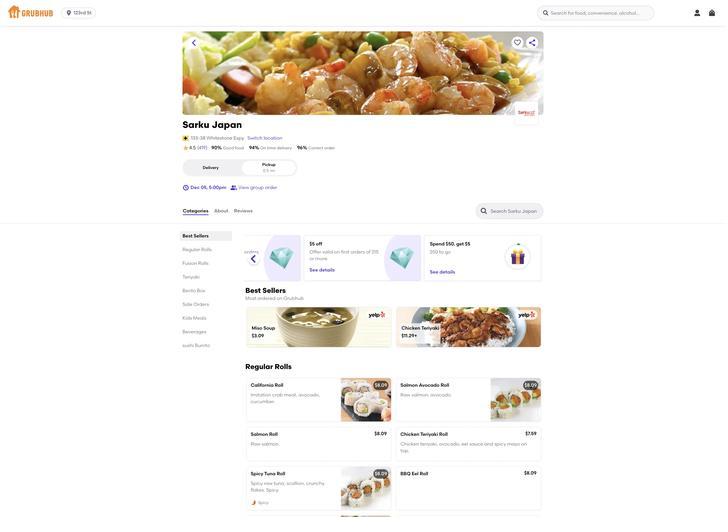 Task type: vqa. For each thing, say whether or not it's contained in the screenshot.
Crabmeat
no



Task type: locate. For each thing, give the bounding box(es) containing it.
sarku japan
[[183, 119, 242, 130]]

promo image for offer valid on first orders of $15 or more.
[[390, 247, 415, 271]]

orders
[[244, 249, 259, 255], [351, 249, 365, 255]]

2 promo image from the left
[[390, 247, 415, 271]]

spicy
[[495, 442, 506, 448]]

roll up salmon.
[[269, 432, 278, 438]]

1 horizontal spatial regular rolls
[[246, 363, 292, 371]]

1 $5 from the left
[[310, 242, 315, 247]]

1 horizontal spatial sellers
[[263, 287, 286, 295]]

best sellers
[[183, 234, 209, 239]]

sellers for best sellers
[[194, 234, 209, 239]]

best inside best sellers most ordered on grubhub
[[246, 287, 261, 295]]

133-38 whitestone expy
[[191, 135, 244, 141]]

or inside $5 off offer valid on first orders of $15 or more.
[[310, 256, 314, 262]]

rolls for regular rolls 'tab'
[[201, 247, 212, 253]]

more. inside $5 off offer valid on first orders of $15 or more.
[[316, 256, 329, 262]]

california roll image
[[341, 379, 391, 422]]

1 valid from the left
[[202, 249, 213, 255]]

regular rolls up california roll
[[246, 363, 292, 371]]

more. for first
[[316, 256, 329, 262]]

spicy
[[251, 472, 263, 477], [251, 481, 263, 487], [258, 501, 269, 506]]

valid inside $6 off offer valid on qualifying orders of $40 or more.
[[202, 249, 213, 255]]

0 horizontal spatial regular
[[183, 247, 200, 253]]

kids meals tab
[[183, 315, 230, 322]]

$8.09 for spicy tuna roll image at bottom
[[375, 472, 387, 477]]

california roll
[[251, 383, 283, 389]]

yelp image
[[368, 312, 385, 319], [518, 312, 535, 319]]

see details button for $50 to go
[[430, 267, 455, 279]]

on inside $5 off offer valid on first orders of $15 or more.
[[334, 249, 340, 255]]

or for $6 off
[[204, 256, 209, 262]]

chicken teriyaki $11.29 +
[[402, 326, 439, 339]]

1 horizontal spatial see
[[430, 269, 439, 275]]

off inside $5 off offer valid on first orders of $15 or more.
[[316, 242, 322, 247]]

0 vertical spatial raw
[[401, 393, 411, 398]]

1 horizontal spatial details
[[440, 269, 455, 275]]

regular rolls tab
[[183, 247, 230, 254]]

promo image for offer valid on qualifying orders of $40 or more.
[[270, 247, 294, 271]]

0 horizontal spatial off
[[196, 242, 202, 247]]

orders inside $5 off offer valid on first orders of $15 or more.
[[351, 249, 365, 255]]

2 $5 from the left
[[465, 242, 471, 247]]

salmon avocado roll image
[[491, 379, 541, 422]]

1 vertical spatial regular
[[246, 363, 273, 371]]

1 vertical spatial order
[[265, 185, 277, 191]]

save this restaurant button
[[512, 37, 524, 49]]

orders for first
[[351, 249, 365, 255]]

salmon
[[401, 383, 418, 389], [251, 432, 268, 438]]

avocado, left eel
[[439, 442, 461, 448]]

2 or from the left
[[310, 256, 314, 262]]

sellers inside best sellers most ordered on grubhub
[[263, 287, 286, 295]]

raw down salmon roll
[[251, 442, 261, 448]]

teriyaki inside chicken teriyaki $11.29 +
[[422, 326, 439, 331]]

1 horizontal spatial off
[[316, 242, 322, 247]]

0 vertical spatial chicken
[[402, 326, 421, 331]]

0 vertical spatial rolls
[[201, 247, 212, 253]]

beverages
[[183, 330, 207, 335]]

on for $5
[[334, 249, 340, 255]]

0 horizontal spatial offer
[[189, 249, 201, 255]]

avocado, inside imitation crab meat, avocado, cucumber.
[[299, 393, 320, 398]]

1 off from the left
[[196, 242, 202, 247]]

spicy for spicy tuna roll
[[251, 472, 263, 477]]

$11.29
[[402, 334, 415, 339]]

1 more. from the left
[[210, 256, 223, 262]]

1 vertical spatial spicy
[[251, 481, 263, 487]]

spicy tuna roll image
[[341, 467, 391, 511]]

123rd st
[[74, 10, 92, 16]]

offer
[[189, 249, 201, 255], [310, 249, 321, 255]]

bento box
[[183, 288, 205, 294]]

0 vertical spatial regular rolls
[[183, 247, 212, 253]]

off
[[196, 242, 202, 247], [316, 242, 322, 247]]

1 vertical spatial rolls
[[198, 261, 209, 267]]

on inside best sellers most ordered on grubhub
[[277, 296, 283, 302]]

avocado, right meat, on the bottom of the page
[[299, 393, 320, 398]]

valid inside $5 off offer valid on first orders of $15 or more.
[[322, 249, 333, 255]]

qualifying
[[221, 249, 243, 255]]

0 horizontal spatial of
[[189, 256, 194, 262]]

see details down to
[[430, 269, 455, 275]]

order right "correct" in the left top of the page
[[325, 146, 335, 151]]

of left $15
[[366, 249, 371, 255]]

2 valid from the left
[[322, 249, 333, 255]]

sauce
[[470, 442, 484, 448]]

spend $50, get $5 $50 to go
[[430, 242, 471, 255]]

sellers up "$6"
[[194, 234, 209, 239]]

1 vertical spatial teriyaki
[[422, 326, 439, 331]]

1 horizontal spatial yelp image
[[518, 312, 535, 319]]

on for best
[[277, 296, 283, 302]]

orders
[[194, 302, 209, 308]]

raw left salmon,
[[401, 393, 411, 398]]

or
[[204, 256, 209, 262], [310, 256, 314, 262]]

on
[[214, 249, 220, 255], [334, 249, 340, 255], [277, 296, 283, 302], [522, 442, 527, 448]]

fusion
[[183, 261, 197, 267]]

svg image inside 123rd st button
[[66, 10, 72, 16]]

$50
[[430, 249, 438, 255]]

order
[[325, 146, 335, 151], [265, 185, 277, 191]]

spicy inside spicy raw tuna, scallion, crunchy flakes. spicy.
[[251, 481, 263, 487]]

search icon image
[[480, 207, 488, 215]]

0 horizontal spatial order
[[265, 185, 277, 191]]

see details down $5 off offer valid on first orders of $15 or more.
[[310, 267, 335, 273]]

dec 05, 5:00pm button
[[183, 182, 227, 194]]

0 vertical spatial order
[[325, 146, 335, 151]]

$8.09 for california roll image
[[375, 383, 387, 389]]

on left first on the left top of the page
[[334, 249, 340, 255]]

option group
[[183, 160, 297, 177]]

categories
[[183, 208, 209, 214]]

orders right first on the left top of the page
[[351, 249, 365, 255]]

0 vertical spatial teriyaki
[[183, 275, 200, 280]]

best sellers tab
[[183, 233, 230, 240]]

$5
[[310, 242, 315, 247], [465, 242, 471, 247]]

0 horizontal spatial svg image
[[66, 10, 72, 16]]

1 horizontal spatial valid
[[322, 249, 333, 255]]

Search for food, convenience, alcohol... search field
[[538, 6, 655, 20]]

0 horizontal spatial promo image
[[270, 247, 294, 271]]

kids meals
[[183, 316, 207, 322]]

0 horizontal spatial avocado,
[[299, 393, 320, 398]]

1 vertical spatial best
[[246, 287, 261, 295]]

miso soup $3.09
[[252, 326, 275, 339]]

valid up $40
[[202, 249, 213, 255]]

1 orders from the left
[[244, 249, 259, 255]]

roll up the crab
[[275, 383, 283, 389]]

0 vertical spatial regular
[[183, 247, 200, 253]]

rolls right the fusion
[[198, 261, 209, 267]]

regular up the california
[[246, 363, 273, 371]]

offer left first on the left top of the page
[[310, 249, 321, 255]]

valid for $6 off
[[202, 249, 213, 255]]

on inside $6 off offer valid on qualifying orders of $40 or more.
[[214, 249, 220, 255]]

roll for chicken teriyaki roll
[[440, 432, 448, 438]]

roll right eel on the right
[[420, 472, 429, 477]]

more. for qualifying
[[210, 256, 223, 262]]

best inside tab
[[183, 234, 193, 239]]

1 or from the left
[[204, 256, 209, 262]]

bbq eel roll
[[401, 472, 429, 477]]

$8.09 for salmon avocado roll image
[[525, 383, 537, 389]]

Search Sarku Japan search field
[[490, 208, 542, 215]]

1 horizontal spatial best
[[246, 287, 261, 295]]

order right group
[[265, 185, 277, 191]]

best
[[183, 234, 193, 239], [246, 287, 261, 295]]

rolls inside the fusion rolls tab
[[198, 261, 209, 267]]

regular rolls up $40
[[183, 247, 212, 253]]

0 vertical spatial best
[[183, 234, 193, 239]]

1 vertical spatial avocado,
[[439, 442, 461, 448]]

sellers
[[194, 234, 209, 239], [263, 287, 286, 295]]

see details button down to
[[430, 267, 455, 279]]

svg image
[[66, 10, 72, 16], [543, 10, 550, 16], [183, 185, 189, 191]]

0 vertical spatial avocado,
[[299, 393, 320, 398]]

1 horizontal spatial salmon
[[401, 383, 418, 389]]

regular
[[183, 247, 200, 253], [246, 363, 273, 371]]

roll for spicy tuna roll
[[277, 472, 285, 477]]

see details for $50 to go
[[430, 269, 455, 275]]

salmon avocado roll
[[401, 383, 450, 389]]

rolls for the fusion rolls tab
[[198, 261, 209, 267]]

$5 off offer valid on first orders of $15 or more.
[[310, 242, 379, 262]]

38
[[200, 135, 206, 141]]

1 horizontal spatial svg image
[[183, 185, 189, 191]]

0 horizontal spatial orders
[[244, 249, 259, 255]]

avocado
[[419, 383, 440, 389]]

2 orders from the left
[[351, 249, 365, 255]]

bento
[[183, 288, 196, 294]]

$6 off offer valid on qualifying orders of $40 or more.
[[189, 242, 259, 262]]

roll up chicken teriyaki, avocado, eel sauce and spicy mayo on top.
[[440, 432, 448, 438]]

avocado,
[[299, 393, 320, 398], [439, 442, 461, 448]]

mi
[[270, 169, 275, 173]]

promo image
[[270, 247, 294, 271], [390, 247, 415, 271]]

svg image
[[694, 9, 702, 17], [709, 9, 717, 17]]

view
[[239, 185, 249, 191]]

option group containing pickup
[[183, 160, 297, 177]]

0 vertical spatial sellers
[[194, 234, 209, 239]]

sushi burrito tab
[[183, 343, 230, 350]]

0 vertical spatial spicy
[[251, 472, 263, 477]]

spicy right spicy icon at the left bottom
[[258, 501, 269, 506]]

$5 inside $5 off offer valid on first orders of $15 or more.
[[310, 242, 315, 247]]

star icon image
[[183, 145, 189, 152]]

0 horizontal spatial or
[[204, 256, 209, 262]]

roll up 'tuna,'
[[277, 472, 285, 477]]

1 vertical spatial sellers
[[263, 287, 286, 295]]

svg image inside dec 05, 5:00pm button
[[183, 185, 189, 191]]

1 horizontal spatial raw
[[401, 393, 411, 398]]

salmon up salmon,
[[401, 383, 418, 389]]

133-38 whitestone expy button
[[191, 135, 245, 142]]

2 more. from the left
[[316, 256, 329, 262]]

1 horizontal spatial see details button
[[430, 267, 455, 279]]

teriyaki,
[[421, 442, 438, 448]]

0 horizontal spatial see
[[310, 267, 318, 273]]

salmon for salmon.
[[251, 432, 268, 438]]

expy
[[234, 135, 244, 141]]

best up "$6"
[[183, 234, 193, 239]]

or inside $6 off offer valid on qualifying orders of $40 or more.
[[204, 256, 209, 262]]

sellers inside tab
[[194, 234, 209, 239]]

$15
[[372, 249, 379, 255]]

spicy image
[[251, 501, 257, 507]]

1 vertical spatial salmon
[[251, 432, 268, 438]]

orders inside $6 off offer valid on qualifying orders of $40 or more.
[[244, 249, 259, 255]]

96
[[297, 145, 303, 151]]

1 promo image from the left
[[270, 247, 294, 271]]

1 horizontal spatial or
[[310, 256, 314, 262]]

of inside $5 off offer valid on first orders of $15 or more.
[[366, 249, 371, 255]]

chicken inside chicken teriyaki, avocado, eel sauce and spicy mayo on top.
[[401, 442, 419, 448]]

more. inside $6 off offer valid on qualifying orders of $40 or more.
[[210, 256, 223, 262]]

sellers up the ordered at left bottom
[[263, 287, 286, 295]]

0 horizontal spatial see details
[[310, 267, 335, 273]]

rolls
[[201, 247, 212, 253], [198, 261, 209, 267], [275, 363, 292, 371]]

1 horizontal spatial promo image
[[390, 247, 415, 271]]

whitestone
[[207, 135, 233, 141]]

rolls up $40
[[201, 247, 212, 253]]

1 horizontal spatial of
[[366, 249, 371, 255]]

1 vertical spatial raw
[[251, 442, 261, 448]]

1 vertical spatial of
[[189, 256, 194, 262]]

0 horizontal spatial salmon
[[251, 432, 268, 438]]

regular rolls inside 'tab'
[[183, 247, 212, 253]]

2 vertical spatial chicken
[[401, 442, 419, 448]]

0 vertical spatial salmon
[[401, 383, 418, 389]]

regular up $40
[[183, 247, 200, 253]]

spicy.
[[266, 488, 279, 494]]

1 horizontal spatial offer
[[310, 249, 321, 255]]

side orders
[[183, 302, 209, 308]]

0 horizontal spatial sellers
[[194, 234, 209, 239]]

chicken inside chicken teriyaki $11.29 +
[[402, 326, 421, 331]]

regular rolls
[[183, 247, 212, 253], [246, 363, 292, 371]]

1 horizontal spatial orders
[[351, 249, 365, 255]]

chicken for chicken teriyaki, avocado, eel sauce and spicy mayo on top.
[[401, 442, 419, 448]]

see details button down $5 off offer valid on first orders of $15 or more.
[[310, 265, 335, 277]]

rolls up california roll
[[275, 363, 292, 371]]

raw
[[401, 393, 411, 398], [251, 442, 261, 448]]

$50,
[[446, 242, 456, 247]]

2 yelp image from the left
[[518, 312, 535, 319]]

0 horizontal spatial $5
[[310, 242, 315, 247]]

best sellers most ordered on grubhub
[[246, 287, 304, 302]]

orders right qualifying
[[244, 249, 259, 255]]

details down go
[[440, 269, 455, 275]]

2 off from the left
[[316, 242, 322, 247]]

0 horizontal spatial regular rolls
[[183, 247, 212, 253]]

salmon.
[[262, 442, 280, 448]]

dec 05, 5:00pm
[[191, 185, 227, 191]]

0.5
[[263, 169, 269, 173]]

teriyaki for chicken teriyaki roll
[[421, 432, 438, 438]]

chicken teriyaki, avocado, eel sauce and spicy mayo on top.
[[401, 442, 527, 454]]

0 horizontal spatial see details button
[[310, 265, 335, 277]]

svg image for 123rd st
[[66, 10, 72, 16]]

main navigation navigation
[[0, 0, 727, 26]]

of left $40
[[189, 256, 194, 262]]

offer for $5
[[310, 249, 321, 255]]

spicy up flakes.
[[251, 481, 263, 487]]

sarku japan logo image
[[515, 102, 539, 125]]

1 yelp image from the left
[[368, 312, 385, 319]]

off inside $6 off offer valid on qualifying orders of $40 or more.
[[196, 242, 202, 247]]

2 offer from the left
[[310, 249, 321, 255]]

tuna,
[[274, 481, 286, 487]]

imitation crab meat, avocado, cucumber.
[[251, 393, 320, 405]]

offer up $40
[[189, 249, 201, 255]]

on left qualifying
[[214, 249, 220, 255]]

4.5
[[189, 145, 196, 151]]

1 horizontal spatial see details
[[430, 269, 455, 275]]

rolls inside regular rolls 'tab'
[[201, 247, 212, 253]]

0 horizontal spatial valid
[[202, 249, 213, 255]]

1 vertical spatial chicken
[[401, 432, 420, 438]]

chicken
[[402, 326, 421, 331], [401, 432, 420, 438], [401, 442, 419, 448]]

of inside $6 off offer valid on qualifying orders of $40 or more.
[[189, 256, 194, 262]]

0 horizontal spatial yelp image
[[368, 312, 385, 319]]

on right the ordered at left bottom
[[277, 296, 283, 302]]

offer inside $5 off offer valid on first orders of $15 or more.
[[310, 249, 321, 255]]

0 horizontal spatial best
[[183, 234, 193, 239]]

1 horizontal spatial $5
[[465, 242, 471, 247]]

0 horizontal spatial details
[[319, 267, 335, 273]]

2 vertical spatial teriyaki
[[421, 432, 438, 438]]

0 horizontal spatial raw
[[251, 442, 261, 448]]

on inside chicken teriyaki, avocado, eel sauce and spicy mayo on top.
[[522, 442, 527, 448]]

mayo
[[508, 442, 520, 448]]

salmon roll
[[251, 432, 278, 438]]

1 offer from the left
[[189, 249, 201, 255]]

to
[[439, 249, 444, 255]]

roll up avocado. on the right bottom
[[441, 383, 450, 389]]

on right the "mayo"
[[522, 442, 527, 448]]

roll for salmon avocado roll
[[441, 383, 450, 389]]

details down $5 off offer valid on first orders of $15 or more.
[[319, 267, 335, 273]]

off for $6 off
[[196, 242, 202, 247]]

best up "most"
[[246, 287, 261, 295]]

crab
[[272, 393, 283, 398]]

0 horizontal spatial more.
[[210, 256, 223, 262]]

raw for raw salmon, avocado.
[[401, 393, 411, 398]]

valid left first on the left top of the page
[[322, 249, 333, 255]]

1 horizontal spatial svg image
[[709, 9, 717, 17]]

valid
[[202, 249, 213, 255], [322, 249, 333, 255]]

0 vertical spatial of
[[366, 249, 371, 255]]

offer inside $6 off offer valid on qualifying orders of $40 or more.
[[189, 249, 201, 255]]

meat,
[[284, 393, 298, 398]]

spicy left tuna on the bottom left of page
[[251, 472, 263, 477]]

see details
[[310, 267, 335, 273], [430, 269, 455, 275]]

1 horizontal spatial more.
[[316, 256, 329, 262]]

avocado.
[[431, 393, 452, 398]]

salmon up raw salmon.
[[251, 432, 268, 438]]

0 horizontal spatial svg image
[[694, 9, 702, 17]]

2 horizontal spatial svg image
[[543, 10, 550, 16]]

1 horizontal spatial avocado,
[[439, 442, 461, 448]]

$7.59
[[526, 432, 537, 437]]

order inside button
[[265, 185, 277, 191]]



Task type: describe. For each thing, give the bounding box(es) containing it.
roll for bbq eel roll
[[420, 472, 429, 477]]

raw salmon.
[[251, 442, 280, 448]]

cucumber.
[[251, 399, 275, 405]]

side orders tab
[[183, 301, 230, 308]]

fusion rolls tab
[[183, 260, 230, 267]]

of for $15
[[366, 249, 371, 255]]

avocado, inside chicken teriyaki, avocado, eel sauce and spicy mayo on top.
[[439, 442, 461, 448]]

salmon for salmon,
[[401, 383, 418, 389]]

teriyaki inside "teriyaki" tab
[[183, 275, 200, 280]]

switch
[[248, 135, 263, 141]]

box
[[197, 288, 205, 294]]

94
[[249, 145, 255, 151]]

categories button
[[183, 199, 209, 224]]

details for $50
[[440, 269, 455, 275]]

chicken for chicken teriyaki roll
[[401, 432, 420, 438]]

raw salmon, avocado.
[[401, 393, 452, 398]]

flakes.
[[251, 488, 265, 494]]

1 vertical spatial regular rolls
[[246, 363, 292, 371]]

go
[[445, 249, 451, 255]]

chicken for chicken teriyaki $11.29 +
[[402, 326, 421, 331]]

dec
[[191, 185, 200, 191]]

miso
[[252, 326, 263, 331]]

1 horizontal spatial order
[[325, 146, 335, 151]]

offer for $6
[[189, 249, 201, 255]]

group
[[250, 185, 264, 191]]

regular inside 'tab'
[[183, 247, 200, 253]]

caret left icon image
[[190, 39, 198, 47]]

and
[[485, 442, 494, 448]]

people icon image
[[231, 185, 237, 191]]

valid for $5 off
[[322, 249, 333, 255]]

bbq
[[401, 472, 411, 477]]

bento box tab
[[183, 288, 230, 295]]

+
[[415, 334, 417, 339]]

ordered
[[258, 296, 276, 302]]

spicy raw tuna, scallion, crunchy flakes. spicy.
[[251, 481, 325, 494]]

2 vertical spatial spicy
[[258, 501, 269, 506]]

on time delivery
[[261, 146, 292, 151]]

about button
[[214, 199, 229, 224]]

yelp image for miso soup
[[368, 312, 385, 319]]

see details button for offer valid on first orders of $15 or more.
[[310, 265, 335, 277]]

teriyaki for chicken teriyaki $11.29 +
[[422, 326, 439, 331]]

top.
[[401, 449, 410, 454]]

beverages tab
[[183, 329, 230, 336]]

$5 inside the spend $50, get $5 $50 to go
[[465, 242, 471, 247]]

correct
[[309, 146, 324, 151]]

burrito
[[195, 343, 210, 349]]

shrimp tempura roll image
[[341, 517, 391, 518]]

st
[[87, 10, 92, 16]]

yelp image for chicken teriyaki
[[518, 312, 535, 319]]

time
[[267, 146, 276, 151]]

eel
[[462, 442, 469, 448]]

view group order button
[[231, 182, 277, 194]]

reward icon image
[[511, 250, 525, 265]]

scallion,
[[287, 481, 305, 487]]

see for offer valid on first orders of $15 or more.
[[310, 267, 318, 273]]

sarku
[[183, 119, 210, 130]]

see for $50 to go
[[430, 269, 439, 275]]

correct order
[[309, 146, 335, 151]]

pickup
[[262, 163, 276, 167]]

123rd st button
[[61, 8, 99, 18]]

off for $5 off
[[316, 242, 322, 247]]

view group order
[[239, 185, 277, 191]]

details for on
[[319, 267, 335, 273]]

side
[[183, 302, 192, 308]]

kids
[[183, 316, 192, 322]]

sellers for best sellers most ordered on grubhub
[[263, 287, 286, 295]]

of for $40
[[189, 256, 194, 262]]

sushi
[[183, 343, 194, 349]]

2 vertical spatial rolls
[[275, 363, 292, 371]]

$6
[[189, 242, 195, 247]]

location
[[264, 135, 282, 141]]

crunchy
[[306, 481, 325, 487]]

sushi burrito
[[183, 343, 210, 349]]

imitation
[[251, 393, 271, 398]]

2 svg image from the left
[[709, 9, 717, 17]]

switch location
[[248, 135, 282, 141]]

get
[[457, 242, 464, 247]]

switch location button
[[247, 135, 283, 142]]

chicken teriyaki roll
[[401, 432, 448, 438]]

5:00pm
[[209, 185, 227, 191]]

see details for offer valid on first orders of $15 or more.
[[310, 267, 335, 273]]

grubhub
[[284, 296, 304, 302]]

meals
[[193, 316, 207, 322]]

fusion rolls
[[183, 261, 209, 267]]

on
[[261, 146, 266, 151]]

share icon image
[[529, 39, 537, 47]]

most
[[246, 296, 256, 302]]

delivery
[[277, 146, 292, 151]]

delivery
[[203, 166, 219, 170]]

california
[[251, 383, 274, 389]]

teriyaki tab
[[183, 274, 230, 281]]

or for $5 off
[[310, 256, 314, 262]]

1 svg image from the left
[[694, 9, 702, 17]]

save this restaurant image
[[514, 39, 522, 47]]

spicy for spicy raw tuna, scallion, crunchy flakes. spicy.
[[251, 481, 263, 487]]

raw
[[264, 481, 273, 487]]

orders for qualifying
[[244, 249, 259, 255]]

1 horizontal spatial regular
[[246, 363, 273, 371]]

05,
[[201, 185, 208, 191]]

best for best sellers
[[183, 234, 193, 239]]

subscription pass image
[[183, 136, 189, 141]]

best for best sellers most ordered on grubhub
[[246, 287, 261, 295]]

133-
[[191, 135, 200, 141]]

eel
[[412, 472, 419, 477]]

90
[[212, 145, 217, 151]]

svg image for dec 05, 5:00pm
[[183, 185, 189, 191]]

123rd
[[74, 10, 86, 16]]

japan
[[212, 119, 242, 130]]

soup
[[264, 326, 275, 331]]

about
[[214, 208, 229, 214]]

(419)
[[197, 145, 208, 151]]

spicy tuna roll
[[251, 472, 285, 477]]

salmon,
[[412, 393, 430, 398]]

food
[[235, 146, 244, 151]]

reviews button
[[234, 199, 253, 224]]

on for $6
[[214, 249, 220, 255]]

raw for raw salmon.
[[251, 442, 261, 448]]



